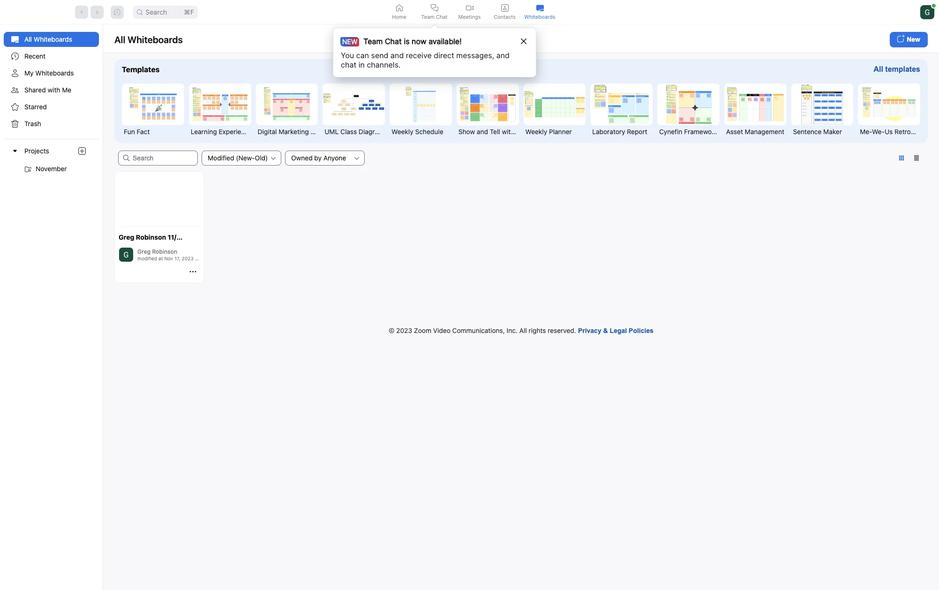 Task type: locate. For each thing, give the bounding box(es) containing it.
team up send
[[364, 37, 383, 46]]

profile contact image
[[501, 4, 509, 11]]

meetings
[[459, 13, 481, 20]]

in
[[359, 60, 365, 69]]

chat left is on the left top of the page
[[385, 37, 402, 46]]

0 horizontal spatial and
[[391, 51, 404, 60]]

send
[[371, 51, 389, 60]]

chat
[[436, 13, 448, 20], [385, 37, 402, 46]]

0 vertical spatial team
[[422, 13, 435, 20]]

1 horizontal spatial and
[[497, 51, 510, 60]]

and right 'messages,'
[[497, 51, 510, 60]]

close image
[[521, 38, 527, 44], [521, 38, 527, 44]]

0 horizontal spatial team
[[364, 37, 383, 46]]

avatar image
[[921, 5, 935, 19]]

tooltip
[[333, 24, 537, 77]]

home small image
[[396, 4, 403, 11]]

team chat
[[422, 13, 448, 20]]

team chat image
[[431, 4, 438, 11], [431, 4, 438, 11]]

team inside the team chat is now available! you can send and receive direct messages, and chat in channels.
[[364, 37, 383, 46]]

team
[[422, 13, 435, 20], [364, 37, 383, 46]]

0 vertical spatial chat
[[436, 13, 448, 20]]

chat for team chat is now available! you can send and receive direct messages, and chat in channels.
[[385, 37, 402, 46]]

meetings button
[[452, 0, 487, 24]]

1 vertical spatial team
[[364, 37, 383, 46]]

0 horizontal spatial chat
[[385, 37, 402, 46]]

messages,
[[457, 51, 495, 60]]

1 horizontal spatial chat
[[436, 13, 448, 20]]

chat up available!
[[436, 13, 448, 20]]

online image
[[933, 4, 936, 7], [933, 4, 936, 7]]

chat inside "button"
[[436, 13, 448, 20]]

and
[[391, 51, 404, 60], [497, 51, 510, 60]]

and down team chat is now available! 'element'
[[391, 51, 404, 60]]

1 vertical spatial chat
[[385, 37, 402, 46]]

1 horizontal spatial team
[[422, 13, 435, 20]]

video on image
[[466, 4, 474, 11]]

home button
[[382, 0, 417, 24]]

tab list
[[382, 0, 558, 24]]

available!
[[429, 37, 462, 46]]

team up now
[[422, 13, 435, 20]]

video on image
[[466, 4, 474, 11]]

chat inside the team chat is now available! you can send and receive direct messages, and chat in channels.
[[385, 37, 402, 46]]

team inside "button"
[[422, 13, 435, 20]]

you
[[341, 51, 354, 60]]

⌘f
[[184, 8, 194, 16]]

tooltip containing team chat is now available! you can send and receive direct messages, and chat in channels.
[[333, 24, 537, 77]]

chat
[[341, 60, 357, 69]]



Task type: describe. For each thing, give the bounding box(es) containing it.
chat for team chat
[[436, 13, 448, 20]]

is
[[404, 37, 410, 46]]

home
[[392, 13, 407, 20]]

search
[[146, 8, 167, 16]]

contacts
[[494, 13, 516, 20]]

whiteboards
[[525, 13, 556, 20]]

1 and from the left
[[391, 51, 404, 60]]

team for team chat
[[422, 13, 435, 20]]

magnifier image
[[137, 9, 143, 15]]

direct
[[434, 51, 455, 60]]

receive
[[406, 51, 432, 60]]

team chat button
[[417, 0, 452, 24]]

whiteboard small image
[[537, 4, 544, 11]]

contacts button
[[487, 0, 523, 24]]

team chat is now available! you can send and receive direct messages, and chat in channels.
[[341, 37, 510, 69]]

you can send and receive direct messages, and chat in channels. element
[[341, 51, 519, 69]]

channels.
[[367, 60, 401, 69]]

now
[[412, 37, 427, 46]]

whiteboards button
[[523, 0, 558, 24]]

tab list containing home
[[382, 0, 558, 24]]

whiteboard small image
[[537, 4, 544, 11]]

team for team chat is now available! you can send and receive direct messages, and chat in channels.
[[364, 37, 383, 46]]

home small image
[[396, 4, 403, 11]]

profile contact image
[[501, 4, 509, 11]]

can
[[356, 51, 369, 60]]

team chat is now available! element
[[344, 36, 462, 47]]

2 and from the left
[[497, 51, 510, 60]]

magnifier image
[[137, 9, 143, 15]]



Task type: vqa. For each thing, say whether or not it's contained in the screenshot.
Whiteboards
yes



